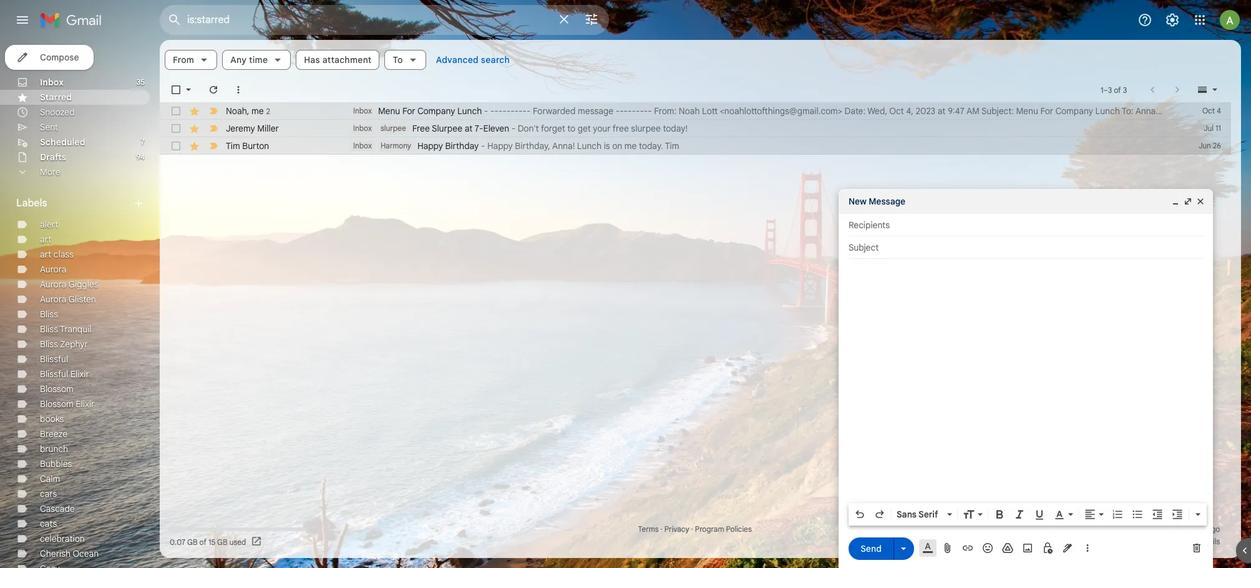 Task type: describe. For each thing, give the bounding box(es) containing it.
35
[[137, 77, 145, 87]]

Subject field
[[849, 242, 1203, 254]]

aurora giggles link
[[40, 279, 98, 290]]

snoozed link
[[40, 107, 75, 118]]

aurora for aurora giggles
[[40, 279, 66, 290]]

send
[[861, 543, 882, 555]]

to
[[567, 123, 576, 134]]

eleven
[[483, 123, 509, 134]]

used
[[229, 538, 246, 547]]

forwarded
[[533, 105, 576, 117]]

any time
[[230, 54, 268, 66]]

aurora glisten link
[[40, 294, 96, 305]]

get
[[578, 123, 591, 134]]

0 horizontal spatial slurpee
[[381, 124, 406, 133]]

celebration link
[[40, 534, 85, 545]]

9:47
[[948, 105, 965, 117]]

attach files image
[[942, 542, 954, 555]]

bulleted list ‪(⌘⇧8)‬ image
[[1131, 509, 1144, 521]]

4
[[1217, 106, 1221, 115]]

1
[[1101, 85, 1104, 95]]

row containing tim burton
[[160, 137, 1231, 155]]

blissful elixir link
[[40, 369, 89, 380]]

policies
[[726, 525, 752, 534]]

last
[[1095, 525, 1110, 534]]

cars
[[40, 489, 57, 500]]

undo ‪(⌘z)‬ image
[[854, 509, 866, 521]]

activity:
[[1141, 525, 1168, 534]]

has
[[304, 54, 320, 66]]

advanced search
[[436, 54, 510, 66]]

wed,
[[868, 105, 887, 117]]

sent link
[[40, 122, 58, 133]]

details link
[[1197, 537, 1220, 547]]

gmail image
[[40, 7, 108, 32]]

happy birthday - happy birthday, anna! lunch is on me today. tim
[[418, 140, 679, 152]]

calm
[[40, 474, 60, 485]]

tim burton
[[226, 140, 269, 152]]

art for the art link
[[40, 234, 51, 245]]

1 horizontal spatial slurpee
[[631, 123, 661, 134]]

drafts link
[[40, 152, 66, 163]]

2 horizontal spatial lunch
[[1096, 105, 1120, 117]]

0 horizontal spatial lunch
[[457, 105, 482, 117]]

1 3 from the left
[[1108, 85, 1112, 95]]

art class
[[40, 249, 74, 260]]

blossom for blossom elixir
[[40, 399, 73, 410]]

jun
[[1199, 141, 1211, 150]]

scheduled
[[40, 137, 85, 148]]

starred
[[40, 92, 72, 103]]

send button
[[849, 538, 894, 560]]

jun 26
[[1199, 141, 1221, 150]]

bliss link
[[40, 309, 58, 320]]

tranquil
[[60, 324, 91, 335]]

1 horizontal spatial noah
[[679, 105, 700, 117]]

harmony
[[381, 141, 411, 150]]

bold ‪(⌘b)‬ image
[[994, 509, 1006, 521]]

bliss zephyr link
[[40, 339, 88, 350]]

has attachment
[[304, 54, 372, 66]]

jeremy
[[226, 123, 255, 134]]

main content containing from
[[160, 40, 1251, 559]]

jul 11
[[1204, 124, 1221, 133]]

labels
[[16, 197, 47, 210]]

11
[[1216, 124, 1221, 133]]

cherish
[[40, 549, 71, 560]]

search
[[481, 54, 510, 66]]

redo ‪(⌘y)‬ image
[[874, 509, 886, 521]]

anna!
[[552, 140, 575, 152]]

more image
[[232, 84, 245, 96]]

zephyr
[[60, 339, 88, 350]]

0.07
[[170, 538, 186, 547]]

recipients
[[849, 220, 890, 231]]

0 vertical spatial of
[[1114, 85, 1121, 95]]

insert emoji ‪(⌘⇧2)‬ image
[[982, 542, 994, 555]]

glisten
[[68, 294, 96, 305]]

0 horizontal spatial noah
[[226, 105, 247, 116]]

inbox inside labels navigation
[[40, 77, 64, 88]]

94
[[136, 152, 145, 162]]

subject:
[[982, 105, 1014, 117]]

1 horizontal spatial oct
[[1203, 106, 1215, 115]]

on
[[612, 140, 622, 152]]

privacy
[[665, 525, 689, 534]]

alert
[[40, 219, 58, 230]]

more options image
[[1084, 542, 1092, 555]]

formatting options toolbar
[[849, 504, 1207, 526]]

miller
[[257, 123, 279, 134]]

advanced search button
[[431, 49, 515, 71]]

bliss for bliss link
[[40, 309, 58, 320]]

to:
[[1122, 105, 1134, 117]]

main menu image
[[15, 12, 30, 27]]

serif
[[919, 509, 938, 520]]

ago
[[1207, 525, 1220, 534]]

labels heading
[[16, 197, 132, 210]]

1 for from the left
[[402, 105, 415, 117]]

sans
[[897, 509, 917, 520]]

row containing noah
[[160, 102, 1251, 120]]

books
[[40, 414, 64, 425]]

art class link
[[40, 249, 74, 260]]

1 vertical spatial me
[[625, 140, 637, 152]]

cars link
[[40, 489, 57, 500]]

2 menu from the left
[[1016, 105, 1038, 117]]

bliss tranquil link
[[40, 324, 91, 335]]

0 vertical spatial me
[[251, 105, 264, 116]]

cascade
[[40, 504, 75, 515]]

discard draft ‪(⌘⇧d)‬ image
[[1191, 542, 1203, 555]]

insert files using drive image
[[1002, 542, 1014, 555]]

bliss for bliss zephyr
[[40, 339, 58, 350]]

2 tim from the left
[[665, 140, 679, 152]]

sent
[[40, 122, 58, 133]]

search mail image
[[164, 9, 186, 31]]

am
[[967, 105, 980, 117]]

to button
[[385, 50, 426, 70]]

drafts
[[40, 152, 66, 163]]

toggle split pane mode image
[[1196, 84, 1209, 96]]

advanced
[[436, 54, 479, 66]]

cherish ocean link
[[40, 549, 99, 560]]

blissful elixir
[[40, 369, 89, 380]]

birthday,
[[515, 140, 550, 152]]

more send options image
[[897, 543, 910, 555]]

bliss for bliss tranquil
[[40, 324, 58, 335]]

numbered list ‪(⌘⇧7)‬ image
[[1112, 509, 1124, 521]]

7
[[141, 137, 145, 147]]

2 for from the left
[[1041, 105, 1054, 117]]

insert link ‪(⌘k)‬ image
[[962, 542, 974, 555]]

footer containing terms
[[160, 524, 1231, 549]]

1 tim from the left
[[226, 140, 240, 152]]

pop out image
[[1183, 197, 1193, 207]]



Task type: vqa. For each thing, say whether or not it's contained in the screenshot.
the Bunny - [image: image.png]
no



Task type: locate. For each thing, give the bounding box(es) containing it.
1 vertical spatial blossom
[[40, 399, 73, 410]]

free
[[412, 123, 430, 134]]

to
[[393, 54, 403, 66]]

row down lott
[[160, 120, 1231, 137]]

noah
[[226, 105, 247, 116], [679, 105, 700, 117]]

1 horizontal spatial gb
[[217, 538, 228, 547]]

for right subject:
[[1041, 105, 1054, 117]]

gb right 15
[[217, 538, 228, 547]]

bliss down bliss link
[[40, 324, 58, 335]]

1 horizontal spatial 3
[[1123, 85, 1127, 95]]

me right ,
[[251, 105, 264, 116]]

1 company from the left
[[417, 105, 455, 117]]

inbox inside "inbox menu for company lunch - ---------- forwarded message --------- from: noah lott <noahlottofthings@gmail.com> date: wed, oct 4, 2023 at 9:47 am subject: menu for company lunch to: anna medina <medinaanna199"
[[353, 106, 372, 115]]

bubbles link
[[40, 459, 72, 470]]

details
[[1197, 537, 1220, 547]]

message
[[869, 196, 906, 207]]

insert photo image
[[1022, 542, 1034, 555]]

2 company from the left
[[1056, 105, 1093, 117]]

3 right 1
[[1108, 85, 1112, 95]]

-
[[484, 105, 488, 117], [490, 105, 494, 117], [494, 105, 499, 117], [499, 105, 503, 117], [503, 105, 507, 117], [507, 105, 511, 117], [511, 105, 515, 117], [515, 105, 519, 117], [519, 105, 523, 117], [523, 105, 527, 117], [527, 105, 531, 117], [616, 105, 620, 117], [620, 105, 624, 117], [624, 105, 628, 117], [628, 105, 632, 117], [632, 105, 636, 117], [636, 105, 640, 117], [640, 105, 644, 117], [644, 105, 648, 117], [648, 105, 652, 117], [512, 123, 516, 134], [481, 140, 485, 152]]

art down alert
[[40, 234, 51, 245]]

inbox left free
[[353, 124, 372, 133]]

1 vertical spatial blissful
[[40, 369, 68, 380]]

aurora
[[40, 264, 66, 275], [40, 279, 66, 290], [40, 294, 66, 305]]

sans serif
[[897, 509, 938, 520]]

1 gb from the left
[[187, 538, 198, 547]]

elixir for blissful elixir
[[70, 369, 89, 380]]

1 horizontal spatial happy
[[487, 140, 513, 152]]

noah up "jeremy"
[[226, 105, 247, 116]]

0 horizontal spatial 3
[[1108, 85, 1112, 95]]

bliss up "bliss tranquil" 'link' at bottom left
[[40, 309, 58, 320]]

0 horizontal spatial gb
[[187, 538, 198, 547]]

1 vertical spatial at
[[465, 123, 473, 134]]

0 horizontal spatial at
[[465, 123, 473, 134]]

blissful for blissful elixir
[[40, 369, 68, 380]]

bliss tranquil
[[40, 324, 91, 335]]

message
[[578, 105, 614, 117]]

0 vertical spatial aurora
[[40, 264, 66, 275]]

0 vertical spatial blissful
[[40, 354, 68, 365]]

row down today!
[[160, 137, 1231, 155]]

slurpee
[[432, 123, 462, 134]]

lunch left the to:
[[1096, 105, 1120, 117]]

scheduled link
[[40, 137, 85, 148]]

art link
[[40, 234, 51, 245]]

inbox menu for company lunch - ---------- forwarded message --------- from: noah lott <noahlottofthings@gmail.com> date: wed, oct 4, 2023 at 9:47 am subject: menu for company lunch to: anna medina <medinaanna199
[[353, 105, 1251, 117]]

Search mail text field
[[187, 14, 549, 26]]

·
[[661, 525, 663, 534], [691, 525, 693, 534]]

your
[[593, 123, 611, 134]]

1 horizontal spatial me
[[625, 140, 637, 152]]

minimize image
[[1171, 197, 1181, 207]]

more formatting options image
[[1192, 509, 1205, 521]]

cats link
[[40, 519, 57, 530]]

sans serif option
[[894, 509, 945, 521]]

close image
[[1196, 197, 1206, 207]]

tim down "jeremy"
[[226, 140, 240, 152]]

support image
[[1138, 12, 1153, 27]]

refresh image
[[207, 84, 220, 96]]

elixir for blossom elixir
[[76, 399, 94, 410]]

has attachment button
[[296, 50, 380, 70]]

row containing jeremy miller
[[160, 120, 1231, 137]]

None checkbox
[[170, 84, 182, 96], [170, 105, 182, 117], [170, 122, 182, 135], [170, 84, 182, 96], [170, 105, 182, 117], [170, 122, 182, 135]]

gb
[[187, 538, 198, 547], [217, 538, 228, 547]]

oct
[[890, 105, 904, 117], [1203, 106, 1215, 115]]

1 art from the top
[[40, 234, 51, 245]]

tim down today!
[[665, 140, 679, 152]]

0 horizontal spatial company
[[417, 105, 455, 117]]

1 horizontal spatial tim
[[665, 140, 679, 152]]

Message Body text field
[[849, 265, 1203, 500]]

of right –
[[1114, 85, 1121, 95]]

slurpee up today.
[[631, 123, 661, 134]]

2 blossom from the top
[[40, 399, 73, 410]]

1 vertical spatial art
[[40, 249, 51, 260]]

art for art class
[[40, 249, 51, 260]]

0 horizontal spatial happy
[[418, 140, 443, 152]]

1 · from the left
[[661, 525, 663, 534]]

account
[[1112, 525, 1140, 534]]

0 horizontal spatial me
[[251, 105, 264, 116]]

me right on
[[625, 140, 637, 152]]

1 horizontal spatial for
[[1041, 105, 1054, 117]]

2 vertical spatial aurora
[[40, 294, 66, 305]]

advanced search options image
[[579, 7, 604, 32]]

toggle confidential mode image
[[1042, 542, 1054, 555]]

31
[[1170, 525, 1177, 534]]

menu up "harmony"
[[378, 105, 400, 117]]

7-
[[475, 123, 483, 134]]

1 happy from the left
[[418, 140, 443, 152]]

aurora giggles
[[40, 279, 98, 290]]

giggles
[[68, 279, 98, 290]]

any time button
[[222, 50, 291, 70]]

inbox up starred link
[[40, 77, 64, 88]]

happy
[[418, 140, 443, 152], [487, 140, 513, 152]]

inbox down the "attachment"
[[353, 106, 372, 115]]

brunch link
[[40, 444, 68, 455]]

· right 'privacy' "link"
[[691, 525, 693, 534]]

today.
[[639, 140, 663, 152]]

of left 15
[[199, 538, 207, 547]]

program
[[695, 525, 724, 534]]

noah left lott
[[679, 105, 700, 117]]

medina
[[1158, 105, 1187, 117]]

free slurpee at 7-eleven - don't forget to get your free slurpee today!
[[412, 123, 688, 134]]

1 horizontal spatial of
[[1114, 85, 1121, 95]]

0 vertical spatial at
[[938, 105, 946, 117]]

1 horizontal spatial lunch
[[577, 140, 602, 152]]

new message dialog
[[839, 189, 1213, 569]]

blissful down "blissful" link
[[40, 369, 68, 380]]

gb right 0.07
[[187, 538, 198, 547]]

0 vertical spatial elixir
[[70, 369, 89, 380]]

for up free
[[402, 105, 415, 117]]

2 vertical spatial bliss
[[40, 339, 58, 350]]

2 happy from the left
[[487, 140, 513, 152]]

for
[[402, 105, 415, 117], [1041, 105, 1054, 117]]

2 3 from the left
[[1123, 85, 1127, 95]]

books link
[[40, 414, 64, 425]]

slurpee up "harmony"
[[381, 124, 406, 133]]

free
[[613, 123, 629, 134]]

brunch
[[40, 444, 68, 455]]

2 blissful from the top
[[40, 369, 68, 380]]

aurora link
[[40, 264, 66, 275]]

lunch up 7-
[[457, 105, 482, 117]]

3 row from the top
[[160, 137, 1231, 155]]

blissful
[[40, 354, 68, 365], [40, 369, 68, 380]]

minutes
[[1179, 525, 1205, 534]]

time
[[249, 54, 268, 66]]

art down the art link
[[40, 249, 51, 260]]

follow link to manage storage image
[[251, 536, 264, 549]]

0 horizontal spatial tim
[[226, 140, 240, 152]]

row
[[160, 102, 1251, 120], [160, 120, 1231, 137], [160, 137, 1231, 155]]

1 row from the top
[[160, 102, 1251, 120]]

row up today!
[[160, 102, 1251, 120]]

0 vertical spatial blossom
[[40, 384, 73, 395]]

1 vertical spatial bliss
[[40, 324, 58, 335]]

· right the terms link
[[661, 525, 663, 534]]

indent less ‪(⌘[)‬ image
[[1151, 509, 1164, 521]]

None checkbox
[[170, 140, 182, 152]]

art
[[40, 234, 51, 245], [40, 249, 51, 260]]

bliss up "blissful" link
[[40, 339, 58, 350]]

1 horizontal spatial company
[[1056, 105, 1093, 117]]

any
[[230, 54, 247, 66]]

aurora down 'art class' link
[[40, 264, 66, 275]]

1 menu from the left
[[378, 105, 400, 117]]

blossom link
[[40, 384, 73, 395]]

oct left 4,
[[890, 105, 904, 117]]

elixir down the blissful elixir
[[76, 399, 94, 410]]

2 · from the left
[[691, 525, 693, 534]]

blissful down bliss zephyr
[[40, 354, 68, 365]]

inbox link
[[40, 77, 64, 88]]

3 aurora from the top
[[40, 294, 66, 305]]

1 vertical spatial aurora
[[40, 279, 66, 290]]

0 horizontal spatial ·
[[661, 525, 663, 534]]

aurora down the aurora link
[[40, 279, 66, 290]]

none checkbox inside row
[[170, 140, 182, 152]]

0 horizontal spatial for
[[402, 105, 415, 117]]

compose
[[40, 52, 79, 63]]

1 bliss from the top
[[40, 309, 58, 320]]

calm link
[[40, 474, 60, 485]]

blissful for "blissful" link
[[40, 354, 68, 365]]

attachment
[[322, 54, 372, 66]]

2 aurora from the top
[[40, 279, 66, 290]]

inbox left "harmony"
[[353, 141, 372, 150]]

breeze link
[[40, 429, 67, 440]]

lunch
[[457, 105, 482, 117], [1096, 105, 1120, 117], [577, 140, 602, 152]]

underline ‪(⌘u)‬ image
[[1034, 509, 1046, 522]]

cats
[[40, 519, 57, 530]]

2 row from the top
[[160, 120, 1231, 137]]

0 horizontal spatial of
[[199, 538, 207, 547]]

1 horizontal spatial at
[[938, 105, 946, 117]]

company left the to:
[[1056, 105, 1093, 117]]

of inside footer
[[199, 538, 207, 547]]

oct left 4
[[1203, 106, 1215, 115]]

blossom down the blissful elixir
[[40, 384, 73, 395]]

at left 9:47
[[938, 105, 946, 117]]

noah , me 2
[[226, 105, 270, 116]]

blossom
[[40, 384, 73, 395], [40, 399, 73, 410]]

<noahlottofthings@gmail.com>
[[720, 105, 842, 117]]

footer
[[160, 524, 1231, 549]]

–
[[1104, 85, 1108, 95]]

blossom down blossom link
[[40, 399, 73, 410]]

last account activity: 31 minutes ago details
[[1095, 525, 1220, 547]]

aurora glisten
[[40, 294, 96, 305]]

insert signature image
[[1062, 542, 1074, 555]]

0 vertical spatial bliss
[[40, 309, 58, 320]]

aurora for aurora glisten
[[40, 294, 66, 305]]

labels navigation
[[0, 40, 160, 569]]

ocean
[[73, 549, 99, 560]]

burton
[[242, 140, 269, 152]]

1 vertical spatial of
[[199, 538, 207, 547]]

1 horizontal spatial menu
[[1016, 105, 1038, 117]]

settings image
[[1165, 12, 1180, 27]]

italic ‪(⌘i)‬ image
[[1014, 509, 1026, 521]]

company up slurpee
[[417, 105, 455, 117]]

1 blossom from the top
[[40, 384, 73, 395]]

main content
[[160, 40, 1251, 559]]

bliss zephyr
[[40, 339, 88, 350]]

indent more ‪(⌘])‬ image
[[1171, 509, 1184, 521]]

1 horizontal spatial ·
[[691, 525, 693, 534]]

1 blissful from the top
[[40, 354, 68, 365]]

lunch left is
[[577, 140, 602, 152]]

lott
[[702, 105, 718, 117]]

happy down eleven
[[487, 140, 513, 152]]

oct 4
[[1203, 106, 1221, 115]]

jeremy miller
[[226, 123, 279, 134]]

None search field
[[160, 5, 609, 35]]

0 horizontal spatial menu
[[378, 105, 400, 117]]

bubbles
[[40, 459, 72, 470]]

terms link
[[638, 525, 659, 534]]

clear search image
[[552, 7, 577, 32]]

blossom for blossom link
[[40, 384, 73, 395]]

of
[[1114, 85, 1121, 95], [199, 538, 207, 547]]

elixir up blossom link
[[70, 369, 89, 380]]

cascade link
[[40, 504, 75, 515]]

2 art from the top
[[40, 249, 51, 260]]

3 bliss from the top
[[40, 339, 58, 350]]

at left 7-
[[465, 123, 473, 134]]

happy down free
[[418, 140, 443, 152]]

1 aurora from the top
[[40, 264, 66, 275]]

0 vertical spatial art
[[40, 234, 51, 245]]

date:
[[845, 105, 866, 117]]

jul
[[1204, 124, 1214, 133]]

tim
[[226, 140, 240, 152], [665, 140, 679, 152]]

1 vertical spatial elixir
[[76, 399, 94, 410]]

menu right subject:
[[1016, 105, 1038, 117]]

2 gb from the left
[[217, 538, 228, 547]]

privacy link
[[665, 525, 689, 534]]

aurora up bliss link
[[40, 294, 66, 305]]

from
[[173, 54, 194, 66]]

2 bliss from the top
[[40, 324, 58, 335]]

3 right –
[[1123, 85, 1127, 95]]

aurora for the aurora link
[[40, 264, 66, 275]]

blissful link
[[40, 354, 68, 365]]

0 horizontal spatial oct
[[890, 105, 904, 117]]



